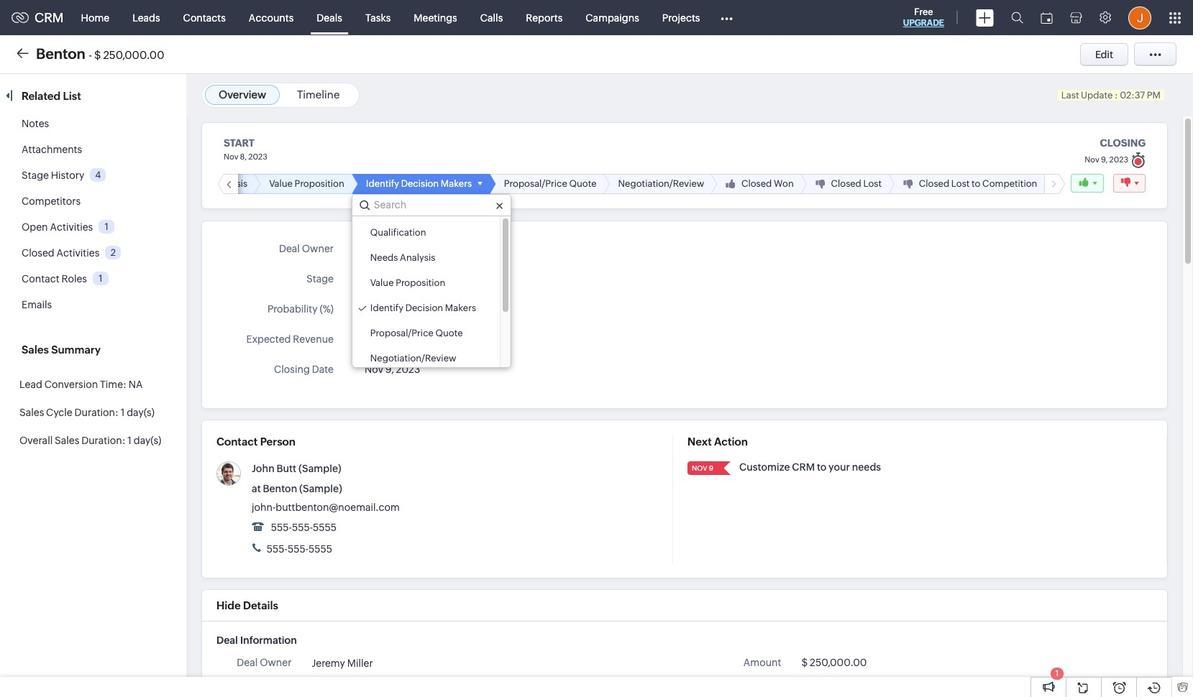 Task type: describe. For each thing, give the bounding box(es) containing it.
0 vertical spatial jeremy
[[365, 244, 398, 256]]

1 vertical spatial makers
[[445, 273, 479, 285]]

won
[[774, 178, 794, 189]]

0 vertical spatial crm
[[35, 10, 64, 25]]

0 vertical spatial identify decision makers
[[366, 178, 472, 189]]

2023 for start
[[248, 153, 267, 161]]

to for competition
[[972, 178, 981, 189]]

contacts
[[183, 12, 226, 23]]

$ for expected revenue
[[365, 334, 371, 345]]

0 vertical spatial identify
[[366, 178, 399, 189]]

1 vertical spatial jeremy miller
[[312, 658, 373, 670]]

1 vertical spatial negotiation/review
[[370, 353, 456, 364]]

competition
[[983, 178, 1038, 189]]

250,000.00 inside benton - $ 250,000.00
[[103, 49, 164, 61]]

overall sales duration: 1 day(s)
[[19, 435, 161, 447]]

2 vertical spatial sales
[[55, 435, 79, 447]]

0 vertical spatial jeremy miller
[[365, 244, 426, 256]]

2 vertical spatial decision
[[406, 303, 443, 314]]

1 vertical spatial decision
[[403, 273, 443, 285]]

60
[[365, 304, 378, 315]]

competitors
[[22, 196, 81, 207]]

accounts link
[[237, 0, 305, 35]]

overview
[[219, 88, 266, 101]]

stage for stage history
[[22, 170, 49, 181]]

at benton (sample)
[[252, 483, 342, 495]]

1 down "time:"
[[121, 407, 125, 419]]

campaigns link
[[574, 0, 651, 35]]

8,
[[240, 153, 247, 161]]

john-buttbenton@noemail.com link
[[252, 502, 400, 514]]

closed for closed won
[[742, 178, 772, 189]]

(%)
[[320, 304, 334, 315]]

150,000.00
[[373, 334, 429, 345]]

overview link
[[219, 88, 266, 101]]

list
[[63, 90, 81, 102]]

0 vertical spatial benton
[[36, 45, 85, 62]]

0 vertical spatial deal
[[279, 243, 300, 255]]

deals link
[[305, 0, 354, 35]]

closed for closed lost to competition
[[919, 178, 950, 189]]

02:37
[[1120, 90, 1146, 101]]

expected revenue
[[246, 334, 334, 345]]

deal information
[[217, 635, 297, 647]]

contact for contact roles
[[22, 273, 59, 285]]

closed lost
[[831, 178, 882, 189]]

expected
[[246, 334, 291, 345]]

at
[[252, 483, 261, 495]]

sales for sales summary
[[22, 344, 49, 356]]

attachments
[[22, 144, 82, 155]]

customize crm to your needs
[[740, 462, 881, 473]]

lost for closed lost to competition
[[952, 178, 970, 189]]

probability (%)
[[268, 304, 334, 315]]

closed for closed lost
[[831, 178, 862, 189]]

start nov 8, 2023
[[224, 137, 267, 161]]

0 vertical spatial quote
[[569, 178, 597, 189]]

1 vertical spatial needs
[[370, 253, 398, 263]]

1 vertical spatial benton
[[263, 483, 297, 495]]

nov 9
[[692, 465, 714, 473]]

cycle
[[46, 407, 72, 419]]

lead
[[19, 379, 42, 391]]

benton - $ 250,000.00
[[36, 45, 164, 62]]

1 horizontal spatial value proposition
[[370, 278, 446, 289]]

related
[[22, 90, 61, 102]]

1 horizontal spatial owner
[[302, 243, 334, 255]]

to for your
[[817, 462, 827, 473]]

1 vertical spatial 5555
[[309, 544, 332, 555]]

1 vertical spatial 555-555-5555
[[265, 544, 332, 555]]

revenue
[[293, 334, 334, 345]]

nov left "9"
[[692, 465, 708, 473]]

0 vertical spatial proposal/price
[[504, 178, 568, 189]]

2 vertical spatial identify decision makers
[[370, 303, 476, 314]]

activities for open activities
[[50, 222, 93, 233]]

0 horizontal spatial value
[[269, 178, 293, 189]]

contact for contact person
[[217, 436, 258, 448]]

start
[[224, 137, 255, 149]]

notes link
[[22, 118, 49, 130]]

hide
[[217, 600, 241, 612]]

timeline
[[297, 88, 340, 101]]

0 vertical spatial value proposition
[[269, 178, 344, 189]]

0 vertical spatial analysis
[[212, 178, 248, 189]]

2
[[111, 247, 116, 258]]

qualification
[[370, 227, 426, 238]]

1 vertical spatial identify decision makers
[[365, 273, 479, 285]]

last
[[1062, 90, 1080, 101]]

lead conversion time: na
[[19, 379, 143, 391]]

pm
[[1147, 90, 1161, 101]]

john butt (sample)
[[252, 463, 342, 475]]

0 vertical spatial 555-555-5555
[[269, 522, 337, 534]]

tasks
[[365, 12, 391, 23]]

open activities
[[22, 222, 93, 233]]

$  150,000.00
[[365, 334, 429, 345]]

home
[[81, 12, 109, 23]]

contact person
[[217, 436, 296, 448]]

0 horizontal spatial 9,
[[385, 364, 394, 376]]

day(s) for sales cycle duration: 1 day(s)
[[127, 407, 155, 419]]

0 vertical spatial proposition
[[295, 178, 344, 189]]

time:
[[100, 379, 127, 391]]

reports
[[526, 12, 563, 23]]

4
[[95, 170, 101, 180]]

(sample) for at benton (sample)
[[299, 483, 342, 495]]

benton (sample) link
[[263, 483, 342, 495]]

1 vertical spatial quote
[[436, 328, 463, 339]]

1 horizontal spatial proposal/price quote
[[504, 178, 597, 189]]

hide details
[[217, 600, 278, 612]]

Search text field
[[352, 195, 510, 216]]

closed lost to competition
[[919, 178, 1038, 189]]

john
[[252, 463, 275, 475]]

roles
[[61, 273, 87, 285]]

details
[[243, 600, 278, 612]]

1 down sales cycle duration: 1 day(s)
[[128, 435, 132, 447]]

1 vertical spatial needs analysis
[[370, 253, 436, 263]]

duration: for sales cycle duration:
[[75, 407, 119, 419]]

9
[[709, 465, 714, 473]]

calls link
[[469, 0, 515, 35]]

last update : 02:37 pm
[[1062, 90, 1161, 101]]

open
[[22, 222, 48, 233]]

sales summary
[[22, 344, 101, 356]]

update
[[1081, 90, 1113, 101]]

closed for closed activities
[[22, 247, 54, 259]]

buttbenton@noemail.com
[[276, 502, 400, 514]]

deals
[[317, 12, 342, 23]]

(sample) for john butt (sample)
[[299, 463, 342, 475]]

stage history link
[[22, 170, 84, 181]]

2 vertical spatial identify
[[370, 303, 404, 314]]

edit button
[[1081, 43, 1129, 66]]

lost for closed lost
[[864, 178, 882, 189]]

:
[[1115, 90, 1118, 101]]

0 horizontal spatial owner
[[260, 658, 292, 669]]

timeline link
[[297, 88, 340, 101]]

1 vertical spatial deal
[[217, 635, 238, 647]]

projects link
[[651, 0, 712, 35]]

accounts
[[249, 12, 294, 23]]

customize crm to your needs link
[[740, 462, 881, 473]]



Task type: vqa. For each thing, say whether or not it's contained in the screenshot.
Identify Decision Makers
yes



Task type: locate. For each thing, give the bounding box(es) containing it.
0 horizontal spatial jeremy
[[312, 658, 345, 670]]

(sample) up "john-buttbenton@noemail.com"
[[299, 483, 342, 495]]

0 horizontal spatial proposal/price
[[370, 328, 434, 339]]

0 vertical spatial needs analysis
[[183, 178, 248, 189]]

duration: up overall sales duration: 1 day(s) at the left bottom of page
[[75, 407, 119, 419]]

1 horizontal spatial lost
[[952, 178, 970, 189]]

closing
[[1100, 137, 1146, 149]]

2023 down 150,000.00
[[396, 364, 420, 376]]

nov
[[224, 153, 238, 161], [1085, 155, 1100, 164], [365, 364, 383, 376], [692, 465, 708, 473]]

0 vertical spatial deal owner
[[279, 243, 334, 255]]

sales left the cycle
[[19, 407, 44, 419]]

1 horizontal spatial to
[[972, 178, 981, 189]]

0 vertical spatial sales
[[22, 344, 49, 356]]

5555
[[313, 522, 337, 534], [309, 544, 332, 555]]

1 horizontal spatial jeremy
[[365, 244, 398, 256]]

1 vertical spatial stage
[[307, 273, 334, 285]]

closed activities link
[[22, 247, 100, 259]]

duration: for overall sales duration:
[[81, 435, 125, 447]]

1 vertical spatial owner
[[260, 658, 292, 669]]

$ for amount
[[802, 658, 808, 669]]

miller
[[400, 244, 426, 256], [347, 658, 373, 670]]

stage up 'competitors'
[[22, 170, 49, 181]]

1 horizontal spatial 2023
[[396, 364, 420, 376]]

0 horizontal spatial value proposition
[[269, 178, 344, 189]]

1 vertical spatial miller
[[347, 658, 373, 670]]

needs analysis down qualification
[[370, 253, 436, 263]]

duration:
[[75, 407, 119, 419], [81, 435, 125, 447]]

stage for stage
[[307, 273, 334, 285]]

identify up 60
[[365, 273, 401, 285]]

open activities link
[[22, 222, 93, 233]]

stage history
[[22, 170, 84, 181]]

deal down the hide
[[217, 635, 238, 647]]

2023 inside start nov 8, 2023
[[248, 153, 267, 161]]

decision down qualification
[[403, 273, 443, 285]]

2023 right 8,
[[248, 153, 267, 161]]

2 vertical spatial makers
[[445, 303, 476, 314]]

1 horizontal spatial value
[[370, 278, 394, 289]]

contact up emails
[[22, 273, 59, 285]]

0 horizontal spatial to
[[817, 462, 827, 473]]

555-555-5555
[[269, 522, 337, 534], [265, 544, 332, 555]]

history
[[51, 170, 84, 181]]

0 horizontal spatial lost
[[864, 178, 882, 189]]

(sample)
[[299, 463, 342, 475], [299, 483, 342, 495]]

competitors link
[[22, 196, 81, 207]]

nov down $  150,000.00
[[365, 364, 383, 376]]

1 horizontal spatial $
[[365, 334, 371, 345]]

1 horizontal spatial quote
[[569, 178, 597, 189]]

deal owner up probability (%)
[[279, 243, 334, 255]]

0 horizontal spatial negotiation/review
[[370, 353, 456, 364]]

sales up lead
[[22, 344, 49, 356]]

9, down closing
[[1101, 155, 1108, 164]]

1 horizontal spatial stage
[[307, 273, 334, 285]]

2023 inside closing nov 9, 2023
[[1110, 155, 1129, 164]]

1 horizontal spatial benton
[[263, 483, 297, 495]]

1 vertical spatial to
[[817, 462, 827, 473]]

$ right amount
[[802, 658, 808, 669]]

closed won
[[742, 178, 794, 189]]

john-
[[252, 502, 276, 514]]

0 vertical spatial 9,
[[1101, 155, 1108, 164]]

0 vertical spatial decision
[[401, 178, 439, 189]]

1 horizontal spatial contact
[[217, 436, 258, 448]]

activities up 'roles'
[[56, 247, 100, 259]]

0 horizontal spatial proposal/price quote
[[370, 328, 463, 339]]

1 horizontal spatial 250,000.00
[[810, 658, 867, 669]]

upgrade
[[904, 18, 945, 28]]

1 vertical spatial sales
[[19, 407, 44, 419]]

next
[[688, 436, 712, 448]]

analysis down qualification
[[400, 253, 436, 263]]

date
[[312, 364, 334, 376]]

nov down update
[[1085, 155, 1100, 164]]

1 vertical spatial jeremy
[[312, 658, 345, 670]]

0 vertical spatial to
[[972, 178, 981, 189]]

contact up john
[[217, 436, 258, 448]]

0 horizontal spatial benton
[[36, 45, 85, 62]]

john butt (sample) link
[[252, 463, 342, 475]]

needs
[[852, 462, 881, 473]]

2023 down closing
[[1110, 155, 1129, 164]]

1 horizontal spatial proposition
[[396, 278, 446, 289]]

amount
[[744, 658, 782, 669]]

1 vertical spatial duration:
[[81, 435, 125, 447]]

person
[[260, 436, 296, 448]]

related list
[[22, 90, 83, 102]]

owner up (%)
[[302, 243, 334, 255]]

1 vertical spatial contact
[[217, 436, 258, 448]]

decision up search text box at the left
[[401, 178, 439, 189]]

nov left 8,
[[224, 153, 238, 161]]

0 horizontal spatial needs
[[183, 178, 210, 189]]

benton
[[36, 45, 85, 62], [263, 483, 297, 495]]

0 vertical spatial contact
[[22, 273, 59, 285]]

activities for closed activities
[[56, 247, 100, 259]]

9, inside closing nov 9, 2023
[[1101, 155, 1108, 164]]

jeremy
[[365, 244, 398, 256], [312, 658, 345, 670]]

$
[[94, 49, 101, 61], [365, 334, 371, 345], [802, 658, 808, 669]]

day(s) for overall sales duration: 1 day(s)
[[134, 435, 161, 447]]

benton down butt
[[263, 483, 297, 495]]

nov inside closing nov 9, 2023
[[1085, 155, 1100, 164]]

emails link
[[22, 299, 52, 311]]

closing nov 9, 2023
[[1085, 137, 1146, 164]]

0 horizontal spatial miller
[[347, 658, 373, 670]]

analysis down 8,
[[212, 178, 248, 189]]

to left competition
[[972, 178, 981, 189]]

identify decision makers
[[366, 178, 472, 189], [365, 273, 479, 285], [370, 303, 476, 314]]

your
[[829, 462, 850, 473]]

calls
[[480, 12, 503, 23]]

0 vertical spatial 5555
[[313, 522, 337, 534]]

2 vertical spatial $
[[802, 658, 808, 669]]

crm link
[[12, 10, 64, 25]]

0 vertical spatial value
[[269, 178, 293, 189]]

2023 for closing
[[1110, 155, 1129, 164]]

identify up qualification
[[366, 178, 399, 189]]

1 vertical spatial proposal/price quote
[[370, 328, 463, 339]]

0 vertical spatial proposal/price quote
[[504, 178, 597, 189]]

overall
[[19, 435, 53, 447]]

information
[[240, 635, 297, 647]]

1 horizontal spatial needs
[[370, 253, 398, 263]]

crm left home
[[35, 10, 64, 25]]

makers
[[441, 178, 472, 189], [445, 273, 479, 285], [445, 303, 476, 314]]

activities up closed activities link
[[50, 222, 93, 233]]

activities
[[50, 222, 93, 233], [56, 247, 100, 259]]

proposal/price quote
[[504, 178, 597, 189], [370, 328, 463, 339]]

owner down information
[[260, 658, 292, 669]]

owner
[[302, 243, 334, 255], [260, 658, 292, 669]]

identify decision makers up 150,000.00
[[370, 303, 476, 314]]

na
[[129, 379, 143, 391]]

1 vertical spatial day(s)
[[134, 435, 161, 447]]

quote
[[569, 178, 597, 189], [436, 328, 463, 339]]

1 horizontal spatial miller
[[400, 244, 426, 256]]

1 vertical spatial value
[[370, 278, 394, 289]]

contacts link
[[172, 0, 237, 35]]

free
[[915, 6, 934, 17]]

1 vertical spatial analysis
[[400, 253, 436, 263]]

$ right the -
[[94, 49, 101, 61]]

jeremy miller
[[365, 244, 426, 256], [312, 658, 373, 670]]

closed activities
[[22, 247, 100, 259]]

proposition
[[295, 178, 344, 189], [396, 278, 446, 289]]

1 vertical spatial (sample)
[[299, 483, 342, 495]]

0 vertical spatial miller
[[400, 244, 426, 256]]

0 horizontal spatial analysis
[[212, 178, 248, 189]]

notes
[[22, 118, 49, 130]]

to left your
[[817, 462, 827, 473]]

proposal/price
[[504, 178, 568, 189], [370, 328, 434, 339]]

2 lost from the left
[[952, 178, 970, 189]]

meetings link
[[402, 0, 469, 35]]

closing
[[274, 364, 310, 376]]

$ inside benton - $ 250,000.00
[[94, 49, 101, 61]]

9, down $  150,000.00
[[385, 364, 394, 376]]

9,
[[1101, 155, 1108, 164], [385, 364, 394, 376]]

0 vertical spatial makers
[[441, 178, 472, 189]]

john-buttbenton@noemail.com
[[252, 502, 400, 514]]

2 horizontal spatial 2023
[[1110, 155, 1129, 164]]

customize
[[740, 462, 790, 473]]

1 lost from the left
[[864, 178, 882, 189]]

closed
[[742, 178, 772, 189], [831, 178, 862, 189], [919, 178, 950, 189], [22, 247, 54, 259]]

leads link
[[121, 0, 172, 35]]

0 vertical spatial $
[[94, 49, 101, 61]]

day(s)
[[127, 407, 155, 419], [134, 435, 161, 447]]

contact roles
[[22, 273, 87, 285]]

0 vertical spatial stage
[[22, 170, 49, 181]]

decision up 150,000.00
[[406, 303, 443, 314]]

duration: down sales cycle duration: 1 day(s)
[[81, 435, 125, 447]]

next action
[[688, 436, 748, 448]]

0 horizontal spatial stage
[[22, 170, 49, 181]]

0 horizontal spatial 2023
[[248, 153, 267, 161]]

0 vertical spatial negotiation/review
[[618, 178, 705, 189]]

2 vertical spatial deal
[[237, 658, 258, 669]]

555-
[[271, 522, 292, 534], [292, 522, 313, 534], [267, 544, 288, 555], [288, 544, 309, 555]]

0 vertical spatial needs
[[183, 178, 210, 189]]

1 right the open activities
[[105, 221, 109, 232]]

identify decision makers down qualification
[[365, 273, 479, 285]]

1
[[105, 221, 109, 232], [99, 273, 103, 284], [121, 407, 125, 419], [128, 435, 132, 447]]

summary
[[51, 344, 101, 356]]

1 vertical spatial proposition
[[396, 278, 446, 289]]

free upgrade
[[904, 6, 945, 28]]

1 vertical spatial 250,000.00
[[810, 658, 867, 669]]

analysis
[[212, 178, 248, 189], [400, 253, 436, 263]]

stage up (%)
[[307, 273, 334, 285]]

$ down 60
[[365, 334, 371, 345]]

0 vertical spatial (sample)
[[299, 463, 342, 475]]

1 horizontal spatial negotiation/review
[[618, 178, 705, 189]]

identify decision makers up search text box at the left
[[366, 178, 472, 189]]

sales down the cycle
[[55, 435, 79, 447]]

benton left the -
[[36, 45, 85, 62]]

deal up probability
[[279, 243, 300, 255]]

1 horizontal spatial analysis
[[400, 253, 436, 263]]

lost
[[864, 178, 882, 189], [952, 178, 970, 189]]

deal down deal information
[[237, 658, 258, 669]]

nov 9, 2023
[[365, 364, 420, 376]]

555-555-5555 down "john-buttbenton@noemail.com"
[[269, 522, 337, 534]]

1 horizontal spatial crm
[[792, 462, 815, 473]]

1 horizontal spatial 9,
[[1101, 155, 1108, 164]]

hide details link
[[217, 600, 278, 612]]

$  250,000.00
[[802, 658, 867, 669]]

1 vertical spatial 9,
[[385, 364, 394, 376]]

0 vertical spatial day(s)
[[127, 407, 155, 419]]

1 vertical spatial identify
[[365, 273, 401, 285]]

crm left your
[[792, 462, 815, 473]]

1 right 'roles'
[[99, 273, 103, 284]]

reports link
[[515, 0, 574, 35]]

needs analysis down 8,
[[183, 178, 248, 189]]

1 vertical spatial deal owner
[[237, 658, 292, 669]]

meetings
[[414, 12, 457, 23]]

0 horizontal spatial contact
[[22, 273, 59, 285]]

0 vertical spatial owner
[[302, 243, 334, 255]]

(sample) up benton (sample) link
[[299, 463, 342, 475]]

sales for sales cycle duration: 1 day(s)
[[19, 407, 44, 419]]

nov inside start nov 8, 2023
[[224, 153, 238, 161]]

identify up $  150,000.00
[[370, 303, 404, 314]]

0 horizontal spatial needs analysis
[[183, 178, 248, 189]]

deal owner down information
[[237, 658, 292, 669]]

sales cycle duration: 1 day(s)
[[19, 407, 155, 419]]

closing date
[[274, 364, 334, 376]]

0 horizontal spatial $
[[94, 49, 101, 61]]

1 vertical spatial value proposition
[[370, 278, 446, 289]]

555-555-5555 down john-buttbenton@noemail.com link
[[265, 544, 332, 555]]

campaigns
[[586, 12, 639, 23]]



